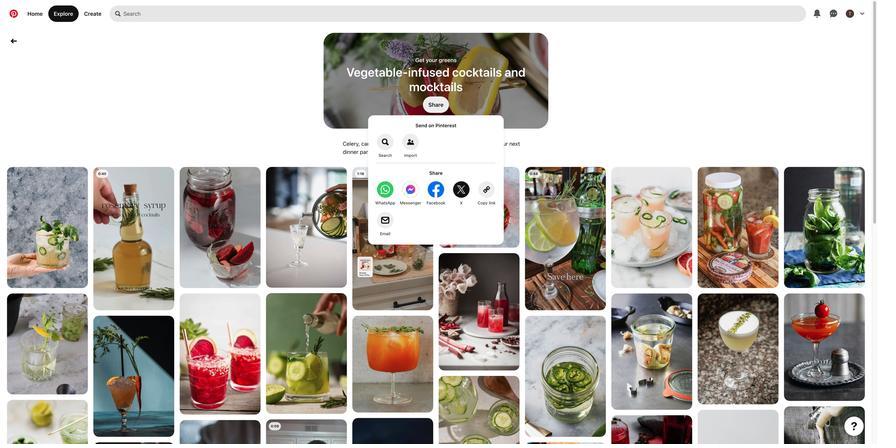 Task type: locate. For each thing, give the bounding box(es) containing it.
and inside celery, carrot and herbaceous goodness—try one of these for your next dinner party or a random tuesday night.
[[378, 141, 387, 147]]

1 vertical spatial and
[[378, 141, 387, 147]]

and
[[505, 65, 526, 79], [378, 141, 387, 147]]

your
[[426, 57, 438, 63], [497, 141, 508, 147]]

this is a very easy gin cocktail recipe. rosemary cucumber citrus gin and tonic-vegetable infused cocktail-cocktails-gin and tonic recipe-gin image
[[525, 167, 606, 311]]

1 horizontal spatial and
[[505, 65, 526, 79]]

this contains an image of: diy ginger ale, 4 ingredients image
[[266, 420, 347, 445]]

1 vertical spatial your
[[497, 141, 508, 147]]

share button
[[423, 97, 449, 113]]

0 horizontal spatial and
[[378, 141, 387, 147]]

share inside popup button
[[429, 102, 444, 108]]

1 vertical spatial share
[[429, 170, 443, 176]]

explore link
[[48, 5, 79, 22]]

share
[[429, 102, 444, 108], [429, 170, 443, 176]]

goodness—try
[[419, 141, 455, 147]]

email
[[380, 232, 391, 236]]

looking to elevate your coffee, mocktails and cocktails this summer? look no further, this easy to make rosemary syrup is perfect for summer drinks! image
[[93, 167, 174, 311]]

for
[[489, 141, 496, 147]]

your right for at the top right of the page
[[497, 141, 508, 147]]

copy
[[478, 201, 488, 206]]

this contains an image of: basil vodka (homemade infused vodka!) – a nerd cooks image
[[784, 167, 865, 289]]

0 vertical spatial share
[[429, 102, 444, 108]]

celery, carrot and herbaceous goodness—try one of these for your next dinner party or a random tuesday night.
[[343, 141, 520, 155]]

share down mocktails
[[429, 102, 444, 108]]

this contains an image of: lazy suzie - dill, cucumber and pinot grigio porthole infused cocktail | liquid culture image
[[266, 167, 347, 289]]

this contains an image of: sesame by the sea cocktail recipe | punch image
[[698, 294, 779, 405]]

on
[[429, 123, 434, 128]]

spicy cucumber mocktail - orchids + sweet tea image
[[266, 294, 347, 415]]

0 horizontal spatial your
[[426, 57, 438, 63]]

this contains an image of: cilantro-infused spicy jalapeno margaritas image
[[698, 411, 779, 445]]

next
[[509, 141, 520, 147]]

carrot shrub daisy cocktail with shadow to right image
[[93, 316, 174, 438]]

get
[[415, 57, 425, 63]]

a
[[381, 149, 384, 155]]

easy cucumber, rosemary, and watermelon radish gin & tonic (aka "the drunk cucumber) via @theforkedspoon #cocktail #gin #ginandtonic #drink image
[[93, 443, 174, 445]]

a peach honey and rosemary shrub. perfect for making cocktails, mocktails and elixirs.  |  www.sweetlizzy.ca  |  #paleo #refinedsugarfree #shrub #peach #recipe #applecidervinegar image
[[784, 407, 865, 445]]

Search text field
[[123, 5, 806, 22]]

messenger
[[400, 201, 421, 206]]

if it grows together, it goes together: sweet and sour from the rhubarb and herbaceous from the fennel, this drink is pure harmony. image
[[525, 443, 606, 445]]

greens
[[439, 57, 457, 63]]

home
[[27, 10, 43, 17]]

rhubarb rose infusion image
[[439, 254, 520, 371]]

this contains an image of: tomatini image
[[784, 294, 865, 402]]

share on facebook image
[[428, 182, 444, 198]]

one
[[456, 141, 466, 147]]

import
[[404, 153, 417, 158]]

list
[[4, 167, 868, 445]]

cilantro-infused spicy jalapeno margarita with fresh lime juice and agave. make one-serving just for yourself or a pitcher for a crowd. image
[[7, 167, 88, 289]]

mocktails
[[409, 79, 463, 94]]

garden cucamelon margaritas, complete with mexican sour gherkin infused simple syrup! a cool & refreshing cucumber-like cocktail for summer! image
[[7, 401, 88, 445]]

vermouth-spiked cocktail onions image
[[352, 419, 433, 445]]

1 horizontal spatial your
[[497, 141, 508, 147]]

0 vertical spatial your
[[426, 57, 438, 63]]

share up share on facebook image
[[429, 170, 443, 176]]

search icon image
[[115, 11, 121, 16]]

your right get
[[426, 57, 438, 63]]

celery,
[[343, 141, 360, 147]]

infused
[[408, 65, 450, 79]]

dinner
[[343, 149, 359, 155]]

this contains an image of: cozy up with a cup of warm cider & sage mocktail - a healthy, soothing sip of the season image
[[352, 167, 433, 311]]

this contains an image of: beet-infused gin & tonic image
[[439, 167, 520, 248]]

vegetable-
[[346, 65, 408, 79]]

0 vertical spatial and
[[505, 65, 526, 79]]

party
[[360, 149, 373, 155]]

herbaceous
[[388, 141, 418, 147]]

night.
[[428, 149, 442, 155]]



Task type: describe. For each thing, give the bounding box(es) containing it.
or
[[374, 149, 379, 155]]

of
[[467, 141, 472, 147]]

rhubarb infused vodka - whisked away kitchen image
[[612, 416, 692, 445]]

send
[[416, 123, 427, 128]]

spice up your fall drinking with this thyme-infused rum-spiked pumpkin cocktail. get the recipe now! image
[[352, 316, 433, 413]]

x
[[460, 201, 463, 206]]

this contains an image of: mezcal beet margarita image
[[180, 294, 261, 415]]

your inside get your greens vegetable-infused cocktails and mocktails
[[426, 57, 438, 63]]

explore
[[54, 10, 73, 17]]

vegetable-infused cocktails and mocktails image
[[324, 33, 548, 129]]

roasted garlic infused vodka image
[[612, 294, 692, 411]]

pinterest
[[436, 123, 457, 128]]

if you like the smoky flavor of mezcal, you'll love this mezcal paloma infused with jalapeño simple syrup! it's a smoky, spicy version of your favorite grapefruit and tequila cocktail. image
[[612, 167, 692, 289]]

create
[[84, 10, 101, 17]]

ucumber water is refreshment in a glass! learning how to make cucumber water is so, so easy and is fantastic if you're tired of drinking plain water. cucumber water has health benefits beyond just tasting like a day at the spa, and we love having a pitcher in the fridge in the spring and summer! #infusedwater #healthy #drink #easy #vegan image
[[439, 377, 520, 445]]

random
[[385, 149, 404, 155]]

search
[[379, 153, 392, 158]]

get your greens vegetable-infused cocktails and mocktails
[[346, 57, 526, 94]]

this white negroni recipe uses celery infused gin for an earthy spin on the original cocktail making for a delightfully bright and bitter drink. negroni week cocktail. #negroni #celery #celeryjuice #gin #gincocktail #craftcocktail #cocktailrecipe #drinkrecipe #negroniweek image
[[7, 294, 88, 395]]

create link
[[79, 5, 107, 22]]

home link
[[22, 5, 48, 22]]

spring onion martini, spring onion-infused vodka gives an intense kick to this twist on the classic drink. image
[[180, 421, 261, 445]]

this contains an image of: bloody mary vodka infusion image
[[698, 167, 779, 289]]

terry turtle image
[[846, 10, 854, 18]]

whatsapp
[[375, 201, 395, 206]]

link
[[489, 201, 496, 206]]

share on messenger image
[[402, 182, 419, 198]]

cocktails
[[452, 65, 502, 79]]

share on email image
[[377, 212, 394, 229]]

and inside get your greens vegetable-infused cocktails and mocktails
[[505, 65, 526, 79]]

facebook
[[427, 201, 445, 206]]

spice up your cocktails with this jalapeño simple syrup recipe. from spicy margaritas to jalapeño-infused lemonade, the options are endless. it's super easy to make at home and you can make it as mild or spicy as you'd like. this spicy simple syrup can be stored for up to a month in the fridge. image
[[525, 316, 606, 438]]

send on pinterest
[[416, 123, 457, 128]]

share on twitter image
[[453, 182, 470, 198]]

your inside celery, carrot and herbaceous goodness—try one of these for your next dinner party or a random tuesday night.
[[497, 141, 508, 147]]

maple beet shrub image
[[180, 167, 261, 289]]

these
[[473, 141, 487, 147]]

tuesday
[[406, 149, 427, 155]]

carrot
[[361, 141, 376, 147]]

copy link
[[478, 201, 496, 206]]



Task type: vqa. For each thing, say whether or not it's contained in the screenshot.
Home Link
yes



